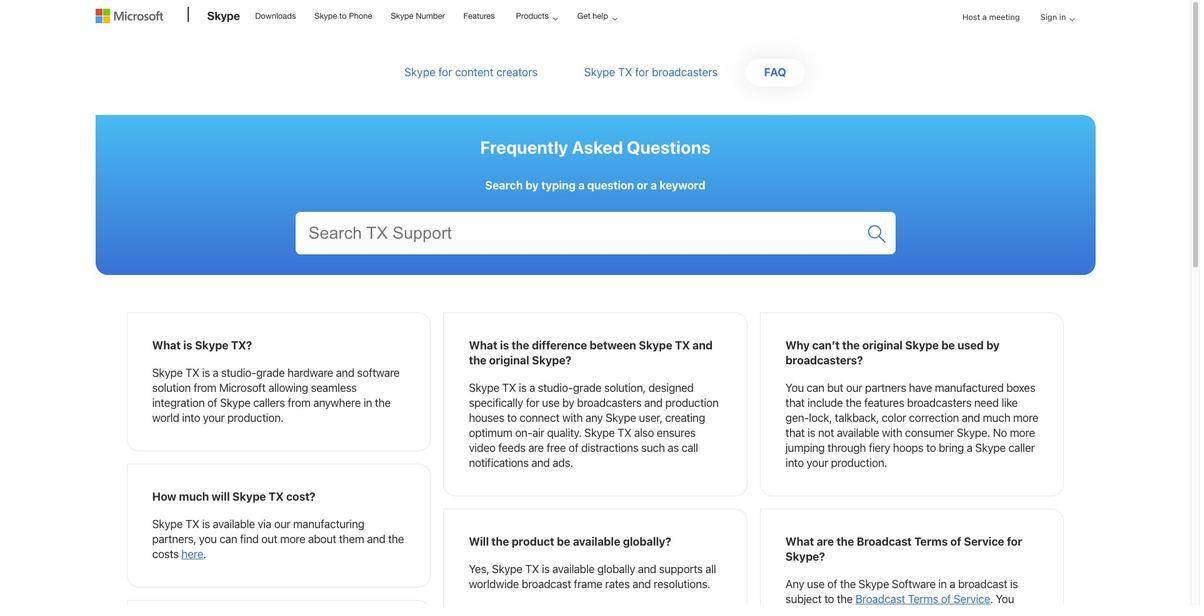 Task type: vqa. For each thing, say whether or not it's contained in the screenshot.
'how much will skype tx cost?' "element"
yes



Task type: describe. For each thing, give the bounding box(es) containing it.
solution
[[152, 382, 191, 395]]

how much will skype tx cost?
[[152, 490, 316, 504]]

what is skype tx?
[[152, 339, 252, 352]]

skype tx is available via our manufacturing partners, you can find out more about them and the costs
[[152, 518, 404, 561]]

caller
[[1009, 442, 1036, 455]]

what for what is the difference between skype tx and the original skype?
[[469, 339, 498, 352]]

production. inside you can but our partners have manufactured boxes that include the features broadcasters need like gen-lock, talkback, color correction and much more that is not available with consumer skype. no more jumping through fiery hoops to bring a skype caller into your production.
[[832, 457, 888, 470]]

software
[[357, 367, 400, 380]]

notifications
[[469, 457, 529, 470]]

through
[[828, 442, 867, 455]]

use inside the skype tx is a studio-grade solution, designed specifically for use by broadcasters and production houses to connect with any skype user, creating optimum on-air quality. skype tx also ensures video feeds are free of distractions such as call notifications and ads.
[[542, 397, 560, 410]]

cost?
[[286, 490, 316, 504]]

any use of the skype software in a broadcast is subject to the
[[786, 578, 1019, 605]]

what is the difference between skype tx and the original skype? element
[[444, 313, 748, 497]]

creators
[[497, 66, 538, 79]]

skype up specifically
[[469, 382, 500, 395]]

and inside you can but our partners have manufactured boxes that include the features broadcasters need like gen-lock, talkback, color correction and much more that is not available with consumer skype. no more jumping through fiery hoops to bring a skype caller into your production.
[[963, 412, 981, 425]]

are inside what are the broadcast terms of service for skype?
[[817, 535, 835, 549]]

number
[[416, 11, 445, 21]]

designed
[[649, 382, 694, 395]]


[[868, 225, 887, 243]]

more inside skype tx is available via our manufacturing partners, you can find out more about them and the costs
[[280, 533, 306, 546]]

callers
[[253, 397, 285, 410]]

0 vertical spatial more
[[1014, 412, 1039, 425]]

production. inside skype tx is a studio-grade hardware and software solution from microsoft allowing seamless integration of skype callers from anywhere in the world into your production.
[[228, 412, 284, 425]]

a inside menu bar
[[983, 12, 988, 22]]

and inside what is the difference between skype tx and the original skype?
[[693, 339, 713, 352]]

0 horizontal spatial from
[[194, 382, 217, 395]]

the inside skype tx is available via our manufacturing partners, you can find out more about them and the costs
[[388, 533, 404, 546]]

is inside skype tx is available via our manufacturing partners, you can find out more about them and the costs
[[202, 518, 210, 531]]

skype? inside what is the difference between skype tx and the original skype?
[[532, 354, 572, 367]]

is inside you can but our partners have manufactured boxes that include the features broadcasters need like gen-lock, talkback, color correction and much more that is not available with consumer skype. no more jumping through fiery hoops to bring a skype caller into your production.
[[808, 427, 816, 440]]

you
[[199, 533, 217, 546]]

here
[[182, 548, 203, 561]]

about
[[308, 533, 337, 546]]

gen-
[[786, 412, 810, 425]]

what for what are the broadcast terms of service for skype?
[[786, 535, 815, 549]]

production
[[666, 397, 719, 410]]

available inside skype tx is available via our manufacturing partners, you can find out more about them and the costs
[[213, 518, 255, 531]]

in inside menu bar
[[1060, 12, 1067, 22]]

your inside you can but our partners have manufactured boxes that include the features broadcasters need like gen-lock, talkback, color correction and much more that is not available with consumer skype. no more jumping through fiery hoops to bring a skype caller into your production.
[[807, 457, 829, 470]]

skype left number
[[391, 11, 414, 21]]

partners
[[866, 382, 907, 395]]

microsoft image
[[95, 9, 163, 23]]

ensures
[[657, 427, 696, 440]]

boxes
[[1007, 382, 1036, 395]]

hardware
[[288, 367, 334, 380]]

the right subject
[[837, 593, 853, 605]]

to inside any use of the skype software in a broadcast is subject to the
[[825, 593, 835, 605]]

skype number link
[[385, 1, 451, 31]]

the up specifically
[[469, 354, 487, 367]]

a right or
[[651, 179, 657, 192]]

of inside any use of the skype software in a broadcast is subject to the
[[828, 578, 838, 591]]

skype for content creators
[[405, 66, 538, 79]]

distractions
[[582, 442, 639, 455]]

1 vertical spatial be
[[557, 535, 571, 549]]

.
[[203, 548, 206, 561]]

specifically
[[469, 397, 524, 410]]

is inside yes, skype tx is available globally and supports all worldwide broadcast frame rates and resolutions.
[[542, 563, 550, 576]]

1 that from the top
[[786, 397, 805, 410]]

grade for broadcasters
[[573, 382, 602, 395]]

any
[[586, 412, 603, 425]]

anywhere
[[314, 397, 361, 410]]

in inside any use of the skype software in a broadcast is subject to the
[[939, 578, 948, 591]]

service
[[965, 535, 1005, 549]]

broadcasters?
[[786, 354, 864, 367]]

fiery
[[869, 442, 891, 455]]

our inside skype tx is available via our manufacturing partners, you can find out more about them and the costs
[[274, 518, 291, 531]]

you
[[786, 382, 805, 395]]

video
[[469, 442, 496, 455]]

is inside skype tx is a studio-grade hardware and software solution from microsoft allowing seamless integration of skype callers from anywhere in the world into your production.
[[202, 367, 210, 380]]

features
[[865, 397, 905, 410]]

skype inside what is the difference between skype tx and the original skype?
[[639, 339, 673, 352]]

color
[[882, 412, 907, 425]]

skype inside why can't the original skype be used by broadcasters?
[[906, 339, 940, 352]]

can inside skype tx is available via our manufacturing partners, you can find out more about them and the costs
[[220, 533, 237, 546]]

1 horizontal spatial broadcasters
[[652, 66, 718, 79]]

grade for allowing
[[256, 367, 285, 380]]

available inside you can but our partners have manufactured boxes that include the features broadcasters need like gen-lock, talkback, color correction and much more that is not available with consumer skype. no more jumping through fiery hoops to bring a skype caller into your production.
[[837, 427, 880, 440]]

skype tx is a studio-grade hardware and software solution from microsoft allowing seamless integration of skype callers from anywhere in the world into your production.
[[152, 367, 400, 425]]

sign in link
[[1031, 1, 1081, 33]]

studio- for microsoft
[[221, 367, 257, 380]]

have
[[910, 382, 933, 395]]

will
[[469, 535, 489, 549]]

skype left content
[[405, 66, 436, 79]]

not
[[819, 427, 835, 440]]

also
[[635, 427, 655, 440]]

use inside any use of the skype software in a broadcast is subject to the
[[808, 578, 825, 591]]

with inside the skype tx is a studio-grade solution, designed specifically for use by broadcasters and production houses to connect with any skype user, creating optimum on-air quality. skype tx also ensures video feeds are free of distractions such as call notifications and ads.
[[563, 412, 583, 425]]

why can't the original skype be used by broadcasters? element
[[761, 313, 1065, 497]]

the inside why can't the original skype be used by broadcasters?
[[843, 339, 860, 352]]

what are the broadcast terms of service for skype? element
[[761, 509, 1065, 605]]

what is skype tx element
[[127, 313, 431, 452]]

is inside what is the difference between skype tx and the original skype?
[[500, 339, 509, 352]]

skype left tx?
[[195, 339, 229, 352]]

faq
[[765, 66, 787, 79]]

skype for content creators link
[[405, 66, 538, 79]]

phone
[[349, 11, 373, 21]]

why can't the original skype be used by broadcasters?
[[786, 339, 1000, 367]]

questions
[[627, 137, 711, 158]]

skype down "help"
[[585, 66, 616, 79]]

call
[[682, 442, 699, 455]]

much inside how much will skype tx cost? element
[[179, 490, 209, 504]]

and down globally?
[[638, 563, 657, 576]]

what for what is skype tx?
[[152, 339, 181, 352]]

2 that from the top
[[786, 427, 805, 440]]

skype right the any
[[606, 412, 637, 425]]

products button
[[506, 1, 569, 31]]

skype tx is a studio-grade solution, designed specifically for use by broadcasters and production houses to connect with any skype user, creating optimum on-air quality. skype tx also ensures video feeds are free of distractions such as call notifications and ads.
[[469, 382, 719, 470]]

user,
[[639, 412, 663, 425]]

question
[[588, 179, 635, 192]]

to inside skype to phone link
[[340, 11, 347, 21]]

worldwide
[[469, 578, 519, 591]]

the inside skype tx is a studio-grade hardware and software solution from microsoft allowing seamless integration of skype callers from anywhere in the world into your production.
[[375, 397, 391, 410]]

how easy is it to install skype tx into the broadcast chain? element
[[127, 600, 431, 605]]

tx inside yes, skype tx is available globally and supports all worldwide broadcast frame rates and resolutions.
[[526, 563, 540, 576]]

but
[[828, 382, 844, 395]]

a inside you can but our partners have manufactured boxes that include the features broadcasters need like gen-lock, talkback, color correction and much more that is not available with consumer skype. no more jumping through fiery hoops to bring a skype caller into your production.
[[967, 442, 973, 455]]

skype up solution
[[152, 367, 183, 380]]

houses
[[469, 412, 505, 425]]

of inside the skype tx is a studio-grade solution, designed specifically for use by broadcasters and production houses to connect with any skype user, creating optimum on-air quality. skype tx also ensures video feeds are free of distractions such as call notifications and ads.
[[569, 442, 579, 455]]

skype tx for broadcasters
[[585, 66, 718, 79]]

skype inside skype tx is available via our manufacturing partners, you can find out more about them and the costs
[[152, 518, 183, 531]]

skype link
[[201, 1, 247, 34]]

get help button
[[567, 1, 628, 31]]

jumping
[[786, 442, 825, 455]]

get
[[578, 11, 591, 21]]

optimum
[[469, 427, 513, 440]]

can't
[[813, 339, 840, 352]]

manufactured
[[936, 382, 1004, 395]]

skype inside yes, skype tx is available globally and supports all worldwide broadcast frame rates and resolutions.
[[492, 563, 523, 576]]

out
[[262, 533, 278, 546]]

skype inside any use of the skype software in a broadcast is subject to the
[[859, 578, 890, 591]]

world
[[152, 412, 179, 425]]

sign
[[1041, 12, 1058, 22]]

faq link
[[765, 66, 787, 79]]

the inside what are the broadcast terms of service for skype?
[[837, 535, 855, 549]]

frequently asked questions
[[481, 137, 711, 158]]

manufacturing
[[293, 518, 365, 531]]

to inside you can but our partners have manufactured boxes that include the features broadcasters need like gen-lock, talkback, color correction and much more that is not available with consumer skype. no more jumping through fiery hoops to bring a skype caller into your production.
[[927, 442, 937, 455]]

asked
[[572, 137, 624, 158]]

available up globally
[[573, 535, 621, 549]]

skype.
[[958, 427, 991, 440]]

skype inside you can but our partners have manufactured boxes that include the features broadcasters need like gen-lock, talkback, color correction and much more that is not available with consumer skype. no more jumping through fiery hoops to bring a skype caller into your production.
[[976, 442, 1007, 455]]

typing
[[542, 179, 576, 192]]

studio- for by
[[538, 382, 573, 395]]

a inside skype tx is a studio-grade hardware and software solution from microsoft allowing seamless integration of skype callers from anywhere in the world into your production.
[[213, 367, 219, 380]]

a inside any use of the skype software in a broadcast is subject to the
[[950, 578, 956, 591]]

how much will skype tx cost? element
[[127, 464, 431, 588]]

quality.
[[547, 427, 582, 440]]

tx inside what is the difference between skype tx and the original skype?
[[675, 339, 691, 352]]

skype down microsoft
[[220, 397, 251, 410]]

any
[[786, 578, 805, 591]]

connect
[[520, 412, 560, 425]]

skype left the downloads link
[[207, 9, 240, 23]]

arrow down image
[[1066, 12, 1081, 27]]

of inside skype tx is a studio-grade hardware and software solution from microsoft allowing seamless integration of skype callers from anywhere in the world into your production.
[[208, 397, 217, 410]]



Task type: locate. For each thing, give the bounding box(es) containing it.
1 horizontal spatial our
[[847, 382, 863, 395]]

what inside the what is skype tx element
[[152, 339, 181, 352]]

that down you in the bottom right of the page
[[786, 397, 805, 410]]

and inside skype tx is available via our manufacturing partners, you can find out more about them and the costs
[[367, 533, 386, 546]]

yes, skype tx is available globally and supports all worldwide broadcast frame rates and resolutions.
[[469, 563, 717, 591]]

in inside skype tx is a studio-grade hardware and software solution from microsoft allowing seamless integration of skype callers from anywhere in the world into your production.
[[364, 397, 372, 410]]

0 horizontal spatial original
[[489, 354, 530, 367]]

to right subject
[[825, 593, 835, 605]]

much left will
[[179, 490, 209, 504]]

into inside skype tx is a studio-grade hardware and software solution from microsoft allowing seamless integration of skype callers from anywhere in the world into your production.
[[182, 412, 200, 425]]

our
[[847, 382, 863, 395], [274, 518, 291, 531]]

available inside yes, skype tx is available globally and supports all worldwide broadcast frame rates and resolutions.
[[553, 563, 595, 576]]

0 vertical spatial much
[[984, 412, 1011, 425]]

0 horizontal spatial be
[[557, 535, 571, 549]]

to left phone
[[340, 11, 347, 21]]

0 horizontal spatial grade
[[256, 367, 285, 380]]

skype up worldwide
[[492, 563, 523, 576]]

1 horizontal spatial are
[[817, 535, 835, 549]]

0 vertical spatial your
[[203, 412, 225, 425]]

such
[[642, 442, 665, 455]]

0 horizontal spatial studio-
[[221, 367, 257, 380]]

what are the broadcast terms of service for skype?
[[786, 535, 1023, 564]]

search
[[486, 179, 523, 192]]

need
[[975, 397, 1000, 410]]

by left typing
[[526, 179, 539, 192]]

be right product
[[557, 535, 571, 549]]

of inside what are the broadcast terms of service for skype?
[[951, 535, 962, 549]]

1 horizontal spatial from
[[288, 397, 311, 410]]

into down jumping
[[786, 457, 804, 470]]

original up specifically
[[489, 354, 530, 367]]

1 horizontal spatial in
[[939, 578, 948, 591]]

supports
[[660, 563, 703, 576]]

here link
[[182, 548, 203, 561]]

0 horizontal spatial broadcast
[[522, 578, 572, 591]]

1 vertical spatial skype?
[[786, 550, 826, 564]]

hoops
[[894, 442, 924, 455]]

solution,
[[605, 382, 646, 395]]

skype left software
[[859, 578, 890, 591]]

and up skype.
[[963, 412, 981, 425]]

0 vertical spatial our
[[847, 382, 863, 395]]

2 vertical spatial more
[[280, 533, 306, 546]]

skype?
[[532, 354, 572, 367], [786, 550, 826, 564]]

with up quality.
[[563, 412, 583, 425]]

for inside the skype tx is a studio-grade solution, designed specifically for use by broadcasters and production houses to connect with any skype user, creating optimum on-air quality. skype tx also ensures video feeds are free of distractions such as call notifications and ads.
[[526, 397, 540, 410]]

production.
[[228, 412, 284, 425], [832, 457, 888, 470]]

into inside you can but our partners have manufactured boxes that include the features broadcasters need like gen-lock, talkback, color correction and much more that is not available with consumer skype. no more jumping through fiery hoops to bring a skype caller into your production.
[[786, 457, 804, 470]]

grade
[[256, 367, 285, 380], [573, 382, 602, 395]]

and up seamless
[[336, 367, 355, 380]]

1 vertical spatial that
[[786, 427, 805, 440]]

features
[[464, 11, 495, 21]]

skype? down difference
[[532, 354, 572, 367]]

what inside what is the difference between skype tx and the original skype?
[[469, 339, 498, 352]]

what up solution
[[152, 339, 181, 352]]

1 vertical spatial your
[[807, 457, 829, 470]]

0 horizontal spatial production.
[[228, 412, 284, 425]]

0 vertical spatial original
[[863, 339, 903, 352]]

tx inside skype tx is available via our manufacturing partners, you can find out more about them and the costs
[[186, 518, 200, 531]]

are down air in the left of the page
[[529, 442, 544, 455]]

original up partners
[[863, 339, 903, 352]]

0 horizontal spatial with
[[563, 412, 583, 425]]

the right will on the bottom
[[492, 535, 510, 549]]

creating
[[666, 412, 706, 425]]

1 horizontal spatial use
[[808, 578, 825, 591]]

broadcasters for what is the difference between skype tx and the original skype?
[[577, 397, 642, 410]]

of right 'any'
[[828, 578, 838, 591]]

0 vertical spatial by
[[526, 179, 539, 192]]

skype up partners,
[[152, 518, 183, 531]]

studio- inside skype tx is a studio-grade hardware and software solution from microsoft allowing seamless integration of skype callers from anywhere in the world into your production.
[[221, 367, 257, 380]]

ads.
[[553, 457, 574, 470]]

grade up the allowing
[[256, 367, 285, 380]]

to inside the skype tx is a studio-grade solution, designed specifically for use by broadcasters and production houses to connect with any skype user, creating optimum on-air quality. skype tx also ensures video feeds are free of distractions such as call notifications and ads.
[[507, 412, 517, 425]]

available down talkback, at the right bottom of the page
[[837, 427, 880, 440]]

skype down the any
[[585, 427, 615, 440]]

frequently asked questions main content
[[0, 46, 1192, 605]]

0 vertical spatial that
[[786, 397, 805, 410]]

a right software
[[950, 578, 956, 591]]

1 horizontal spatial skype?
[[786, 550, 826, 564]]

microsoft
[[219, 382, 266, 395]]

original inside what is the difference between skype tx and the original skype?
[[489, 354, 530, 367]]

0 vertical spatial with
[[563, 412, 583, 425]]

for inside what are the broadcast terms of service for skype?
[[1008, 535, 1023, 549]]

be
[[942, 339, 956, 352], [557, 535, 571, 549]]

with inside you can but our partners have manufactured boxes that include the features broadcasters need like gen-lock, talkback, color correction and much more that is not available with consumer skype. no more jumping through fiery hoops to bring a skype caller into your production.
[[883, 427, 903, 440]]

available up find
[[213, 518, 255, 531]]

yes,
[[469, 563, 490, 576]]

available
[[837, 427, 880, 440], [213, 518, 255, 531], [573, 535, 621, 549], [553, 563, 595, 576]]

more up "caller"
[[1011, 427, 1036, 440]]

tx inside skype tx is a studio-grade hardware and software solution from microsoft allowing seamless integration of skype callers from anywhere in the world into your production.
[[186, 367, 200, 380]]

1 horizontal spatial much
[[984, 412, 1011, 425]]

bring
[[939, 442, 965, 455]]

can right you
[[220, 533, 237, 546]]

2 vertical spatial in
[[939, 578, 948, 591]]

by up quality.
[[563, 397, 575, 410]]

to up on-
[[507, 412, 517, 425]]

the left broadcast on the right bottom of the page
[[837, 535, 855, 549]]

0 horizontal spatial by
[[526, 179, 539, 192]]

0 horizontal spatial can
[[220, 533, 237, 546]]

downloads link
[[250, 1, 302, 31]]

1 horizontal spatial with
[[883, 427, 903, 440]]

a up connect
[[530, 382, 536, 395]]

original
[[863, 339, 903, 352], [489, 354, 530, 367]]

much up no
[[984, 412, 1011, 425]]

much inside you can but our partners have manufactured boxes that include the features broadcasters need like gen-lock, talkback, color correction and much more that is not available with consumer skype. no more jumping through fiery hoops to bring a skype caller into your production.
[[984, 412, 1011, 425]]

1 vertical spatial use
[[808, 578, 825, 591]]

1 vertical spatial original
[[489, 354, 530, 367]]

and up "designed"
[[693, 339, 713, 352]]

1 vertical spatial more
[[1011, 427, 1036, 440]]

of right integration
[[208, 397, 217, 410]]

production. down callers at bottom
[[228, 412, 284, 425]]

use up subject
[[808, 578, 825, 591]]

and right the "them"
[[367, 533, 386, 546]]

1 vertical spatial much
[[179, 490, 209, 504]]

integration
[[152, 397, 205, 410]]

more
[[1014, 412, 1039, 425], [1011, 427, 1036, 440], [280, 533, 306, 546]]

are left broadcast on the right bottom of the page
[[817, 535, 835, 549]]

0 vertical spatial into
[[182, 412, 200, 425]]

skype up the have
[[906, 339, 940, 352]]

find
[[240, 533, 259, 546]]

menu bar
[[95, 1, 1096, 66]]

studio- up microsoft
[[221, 367, 257, 380]]

broadcast inside any use of the skype software in a broadcast is subject to the
[[959, 578, 1008, 591]]

broadcast inside yes, skype tx is available globally and supports all worldwide broadcast frame rates and resolutions.
[[522, 578, 572, 591]]

a down skype.
[[967, 442, 973, 455]]

studio- inside the skype tx is a studio-grade solution, designed specifically for use by broadcasters and production houses to connect with any skype user, creating optimum on-air quality. skype tx also ensures video feeds are free of distractions such as call notifications and ads.
[[538, 382, 573, 395]]

of
[[208, 397, 217, 410], [569, 442, 579, 455], [951, 535, 962, 549], [828, 578, 838, 591]]

be left used
[[942, 339, 956, 352]]

of right free
[[569, 442, 579, 455]]

1 horizontal spatial original
[[863, 339, 903, 352]]

1 vertical spatial from
[[288, 397, 311, 410]]

via
[[258, 518, 272, 531]]

1 vertical spatial grade
[[573, 382, 602, 395]]

use up connect
[[542, 397, 560, 410]]

skype to phone link
[[309, 1, 378, 31]]

is
[[183, 339, 192, 352], [500, 339, 509, 352], [202, 367, 210, 380], [519, 382, 527, 395], [808, 427, 816, 440], [202, 518, 210, 531], [542, 563, 550, 576], [1011, 578, 1019, 591]]

no
[[994, 427, 1008, 440]]

can inside you can but our partners have manufactured boxes that include the features broadcasters need like gen-lock, talkback, color correction and much more that is not available with consumer skype. no more jumping through fiery hoops to bring a skype caller into your production.
[[807, 382, 825, 395]]

your down jumping
[[807, 457, 829, 470]]

the inside you can but our partners have manufactured boxes that include the features broadcasters need like gen-lock, talkback, color correction and much more that is not available with consumer skype. no more jumping through fiery hoops to bring a skype caller into your production.
[[846, 397, 862, 410]]

1 horizontal spatial your
[[807, 457, 829, 470]]

0 vertical spatial skype?
[[532, 354, 572, 367]]

0 horizontal spatial into
[[182, 412, 200, 425]]

frequently
[[481, 137, 569, 158]]

of right terms
[[951, 535, 962, 549]]

Search TX Support text field
[[296, 212, 896, 255]]

downloads
[[255, 11, 296, 21]]

1 horizontal spatial what
[[469, 339, 498, 352]]

skype right will
[[233, 490, 266, 504]]

1 horizontal spatial into
[[786, 457, 804, 470]]

from up integration
[[194, 382, 217, 395]]

0 vertical spatial be
[[942, 339, 956, 352]]

grade inside skype tx is a studio-grade hardware and software solution from microsoft allowing seamless integration of skype callers from anywhere in the world into your production.
[[256, 367, 285, 380]]

1 horizontal spatial by
[[563, 397, 575, 410]]

our right 'but'
[[847, 382, 863, 395]]

broadcasters inside the skype tx is a studio-grade solution, designed specifically for use by broadcasters and production houses to connect with any skype user, creating optimum on-air quality. skype tx also ensures video feeds are free of distractions such as call notifications and ads.
[[577, 397, 642, 410]]

your
[[203, 412, 225, 425], [807, 457, 829, 470]]

terms
[[915, 535, 948, 549]]

into
[[182, 412, 200, 425], [786, 457, 804, 470]]

your inside skype tx is a studio-grade hardware and software solution from microsoft allowing seamless integration of skype callers from anywhere in the world into your production.
[[203, 412, 225, 425]]

2 horizontal spatial what
[[786, 535, 815, 549]]

1 broadcast from the left
[[522, 578, 572, 591]]

1 horizontal spatial studio-
[[538, 382, 573, 395]]

in right sign
[[1060, 12, 1067, 22]]

1 horizontal spatial be
[[942, 339, 956, 352]]

skype? up 'any'
[[786, 550, 826, 564]]

that down gen-
[[786, 427, 805, 440]]

with down color on the bottom of page
[[883, 427, 903, 440]]

0 vertical spatial in
[[1060, 12, 1067, 22]]

rates
[[606, 578, 630, 591]]

products
[[516, 11, 549, 21]]

the right 'any'
[[841, 578, 856, 591]]

and inside skype tx is a studio-grade hardware and software solution from microsoft allowing seamless integration of skype callers from anywhere in the world into your production.
[[336, 367, 355, 380]]

by inside the skype tx is a studio-grade solution, designed specifically for use by broadcasters and production houses to connect with any skype user, creating optimum on-air quality. skype tx also ensures video feeds are free of distractions such as call notifications and ads.
[[563, 397, 575, 410]]

0 vertical spatial from
[[194, 382, 217, 395]]

host a meeting link
[[953, 1, 1031, 33]]

0 vertical spatial use
[[542, 397, 560, 410]]

is inside the skype tx is a studio-grade solution, designed specifically for use by broadcasters and production houses to connect with any skype user, creating optimum on-air quality. skype tx also ensures video feeds are free of distractions such as call notifications and ads.
[[519, 382, 527, 395]]

a right typing
[[579, 179, 585, 192]]

allowing
[[269, 382, 308, 395]]

a down what is skype tx?
[[213, 367, 219, 380]]

our inside you can but our partners have manufactured boxes that include the features broadcasters need like gen-lock, talkback, color correction and much more that is not available with consumer skype. no more jumping through fiery hoops to bring a skype caller into your production.
[[847, 382, 863, 395]]

1 vertical spatial studio-
[[538, 382, 573, 395]]

available up frame
[[553, 563, 595, 576]]

are inside the skype tx is a studio-grade solution, designed specifically for use by broadcasters and production houses to connect with any skype user, creating optimum on-air quality. skype tx also ensures video feeds are free of distractions such as call notifications and ads.
[[529, 442, 544, 455]]

skype? inside what are the broadcast terms of service for skype?
[[786, 550, 826, 564]]

grade up the any
[[573, 382, 602, 395]]

to
[[340, 11, 347, 21], [507, 412, 517, 425], [927, 442, 937, 455], [825, 593, 835, 605]]

will
[[212, 490, 230, 504]]

broadcast down service
[[959, 578, 1008, 591]]

the up talkback, at the right bottom of the page
[[846, 397, 862, 410]]

in
[[1060, 12, 1067, 22], [364, 397, 372, 410], [939, 578, 948, 591]]

into down integration
[[182, 412, 200, 425]]

original inside why can't the original skype be used by broadcasters?
[[863, 339, 903, 352]]

0 horizontal spatial broadcasters
[[577, 397, 642, 410]]

2 horizontal spatial in
[[1060, 12, 1067, 22]]

can
[[807, 382, 825, 395], [220, 533, 237, 546]]

skype down no
[[976, 442, 1007, 455]]

meeting
[[990, 12, 1021, 22]]

0 vertical spatial production.
[[228, 412, 284, 425]]

0 vertical spatial are
[[529, 442, 544, 455]]

1 vertical spatial in
[[364, 397, 372, 410]]

2 horizontal spatial by
[[987, 339, 1000, 352]]

broadcast
[[857, 535, 912, 549]]

0 horizontal spatial much
[[179, 490, 209, 504]]

a right host
[[983, 12, 988, 22]]

2 broadcast from the left
[[959, 578, 1008, 591]]

1 vertical spatial with
[[883, 427, 903, 440]]

0 horizontal spatial in
[[364, 397, 372, 410]]

is inside any use of the skype software in a broadcast is subject to the
[[1011, 578, 1019, 591]]

more right out
[[280, 533, 306, 546]]

1 horizontal spatial can
[[807, 382, 825, 395]]

by
[[526, 179, 539, 192], [987, 339, 1000, 352], [563, 397, 575, 410]]

more down like
[[1014, 412, 1039, 425]]

in right software
[[939, 578, 948, 591]]

1 vertical spatial by
[[987, 339, 1000, 352]]

grade inside the skype tx is a studio-grade solution, designed specifically for use by broadcasters and production houses to connect with any skype user, creating optimum on-air quality. skype tx also ensures video feeds are free of distractions such as call notifications and ads.
[[573, 382, 602, 395]]

0 horizontal spatial what
[[152, 339, 181, 352]]

1 horizontal spatial broadcast
[[959, 578, 1008, 591]]

host a meeting
[[963, 12, 1021, 22]]

skype number
[[391, 11, 445, 21]]

menu bar containing host a meeting
[[95, 1, 1096, 66]]

in right anywhere on the left bottom of the page
[[364, 397, 372, 410]]

broadcast left frame
[[522, 578, 572, 591]]

0 vertical spatial can
[[807, 382, 825, 395]]

skype right between
[[639, 339, 673, 352]]

0 horizontal spatial our
[[274, 518, 291, 531]]

be inside why can't the original skype be used by broadcasters?
[[942, 339, 956, 352]]

skype tx for broadcasters link
[[585, 66, 718, 79]]

skype to phone
[[315, 11, 373, 21]]

here .
[[182, 548, 206, 561]]

0 horizontal spatial skype?
[[532, 354, 572, 367]]

much
[[984, 412, 1011, 425], [179, 490, 209, 504]]

consumer
[[906, 427, 955, 440]]

frame
[[574, 578, 603, 591]]

studio- up connect
[[538, 382, 573, 395]]

or
[[637, 179, 648, 192]]

what up 'any'
[[786, 535, 815, 549]]

1 horizontal spatial grade
[[573, 382, 602, 395]]

2 vertical spatial by
[[563, 397, 575, 410]]

skype left phone
[[315, 11, 337, 21]]

on-
[[516, 427, 533, 440]]

your down integration
[[203, 412, 225, 425]]

what inside what are the broadcast terms of service for skype?
[[786, 535, 815, 549]]

can up include
[[807, 382, 825, 395]]

difference
[[532, 339, 588, 352]]

and down free
[[532, 457, 550, 470]]

the right can't
[[843, 339, 860, 352]]

1 vertical spatial production.
[[832, 457, 888, 470]]

broadcasters for why can't the original skype be used by broadcasters?
[[908, 397, 972, 410]]

lock,
[[810, 412, 833, 425]]

the down software
[[375, 397, 391, 410]]

will the product be available globally? element
[[444, 509, 748, 605]]

0 vertical spatial studio-
[[221, 367, 257, 380]]

and up user,
[[645, 397, 663, 410]]

how
[[152, 490, 177, 504]]

0 horizontal spatial are
[[529, 442, 544, 455]]

a inside the skype tx is a studio-grade solution, designed specifically for use by broadcasters and production houses to connect with any skype user, creating optimum on-air quality. skype tx also ensures video feeds are free of distractions such as call notifications and ads.
[[530, 382, 536, 395]]

1 vertical spatial into
[[786, 457, 804, 470]]

1 vertical spatial are
[[817, 535, 835, 549]]

1 vertical spatial our
[[274, 518, 291, 531]]

our right via
[[274, 518, 291, 531]]

and
[[693, 339, 713, 352], [336, 367, 355, 380], [645, 397, 663, 410], [963, 412, 981, 425], [532, 457, 550, 470], [367, 533, 386, 546], [638, 563, 657, 576], [633, 578, 651, 591]]

what up specifically
[[469, 339, 498, 352]]

and right rates
[[633, 578, 651, 591]]

between
[[590, 339, 637, 352]]

0 horizontal spatial use
[[542, 397, 560, 410]]

1 vertical spatial can
[[220, 533, 237, 546]]

2 horizontal spatial broadcasters
[[908, 397, 972, 410]]

1 horizontal spatial production.
[[832, 457, 888, 470]]

from down the allowing
[[288, 397, 311, 410]]

broadcasters
[[652, 66, 718, 79], [577, 397, 642, 410], [908, 397, 972, 410]]

by inside why can't the original skype be used by broadcasters?
[[987, 339, 1000, 352]]

by right used
[[987, 339, 1000, 352]]

production. down through
[[832, 457, 888, 470]]

resolutions.
[[654, 578, 711, 591]]

the left difference
[[512, 339, 530, 352]]

broadcasters inside you can but our partners have manufactured boxes that include the features broadcasters need like gen-lock, talkback, color correction and much more that is not available with consumer skype. no more jumping through fiery hoops to bring a skype caller into your production.
[[908, 397, 972, 410]]

0 horizontal spatial your
[[203, 412, 225, 425]]

the right the "them"
[[388, 533, 404, 546]]

as
[[668, 442, 679, 455]]

product
[[512, 535, 555, 549]]

0 vertical spatial grade
[[256, 367, 285, 380]]



